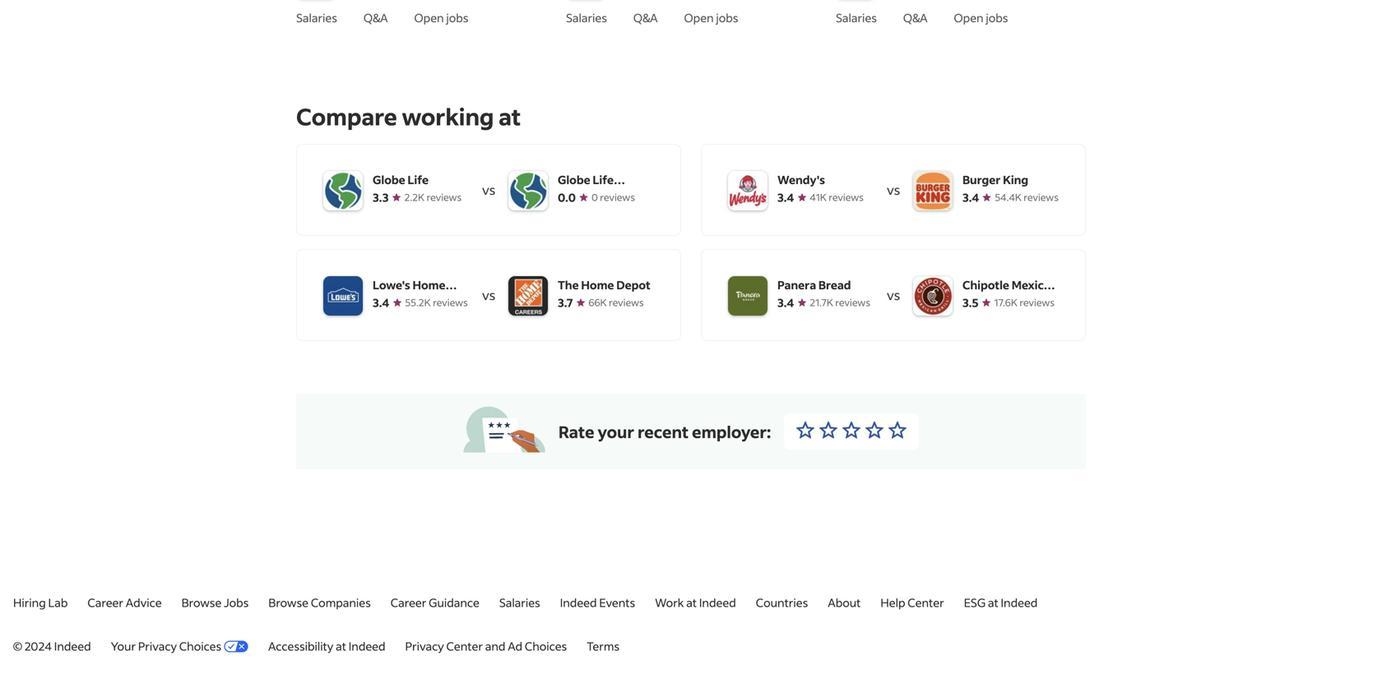 Task type: locate. For each thing, give the bounding box(es) containing it.
indeed events
[[560, 596, 635, 611]]

indeed right esg
[[1001, 596, 1038, 611]]

home inside lowe's home improvement
[[413, 278, 446, 292]]

0 horizontal spatial career
[[88, 596, 123, 611]]

2 choices from the left
[[525, 640, 567, 654]]

hiring
[[13, 596, 46, 611]]

indeed events link
[[560, 596, 635, 611]]

vs right 55.2k reviews
[[482, 287, 496, 303]]

0 horizontal spatial privacy
[[138, 640, 177, 654]]

salaries link for q&a "link" for 2nd open jobs link from left
[[566, 10, 607, 25]]

life
[[408, 172, 429, 187]]

work at indeed link
[[655, 596, 736, 611]]

reviews for globe life
[[427, 191, 462, 204]]

2 horizontal spatial open
[[954, 10, 984, 25]]

0 horizontal spatial open jobs
[[414, 10, 469, 25]]

at for work at indeed
[[686, 596, 697, 611]]

globe life
[[373, 172, 429, 187]]

reviews right 55.2k
[[433, 296, 468, 309]]

vs right 2.2k reviews
[[482, 181, 496, 198]]

3 stars out of 5 image
[[842, 420, 862, 440]]

open
[[414, 10, 444, 25], [684, 10, 714, 25], [954, 10, 984, 25]]

vs right 41k reviews
[[887, 181, 900, 198]]

bread
[[819, 278, 851, 292]]

indeed right 2024 at the left of the page
[[54, 640, 91, 654]]

accessibility
[[268, 640, 334, 654]]

browse up accessibility
[[269, 596, 309, 611]]

1 horizontal spatial q&a
[[634, 10, 658, 25]]

reviews down king
[[1024, 191, 1059, 204]]

q&a link for 1st open jobs link from left
[[364, 10, 388, 25]]

3.4 down burger
[[963, 190, 979, 205]]

privacy right your
[[138, 640, 177, 654]]

at right accessibility
[[336, 640, 346, 654]]

browse for browse jobs
[[182, 596, 222, 611]]

at for accessibility at indeed
[[336, 640, 346, 654]]

esg at indeed
[[964, 596, 1038, 611]]

privacy down career guidance link at the bottom left of the page
[[405, 640, 444, 654]]

jobs
[[446, 10, 469, 25], [716, 10, 738, 25], [986, 10, 1008, 25]]

3 open jobs link from the left
[[954, 10, 1008, 25]]

66k reviews
[[589, 296, 644, 309]]

1 horizontal spatial open jobs
[[684, 10, 738, 25]]

2 career from the left
[[391, 596, 427, 611]]

1 vertical spatial center
[[446, 640, 483, 654]]

2 horizontal spatial open jobs link
[[954, 10, 1008, 25]]

home for the
[[581, 278, 614, 292]]

55.2k reviews
[[405, 296, 468, 309]]

globe
[[373, 172, 405, 187]]

your privacy choices link
[[111, 640, 249, 654]]

3 q&a link from the left
[[903, 10, 928, 25]]

career left guidance
[[391, 596, 427, 611]]

accessibility at indeed link
[[268, 640, 386, 654]]

guidance
[[429, 596, 480, 611]]

home up 55.2k reviews
[[413, 278, 446, 292]]

54.4k
[[995, 191, 1022, 204]]

choices right ad
[[525, 640, 567, 654]]

open jobs
[[414, 10, 469, 25], [684, 10, 738, 25], [954, 10, 1008, 25]]

salaries link
[[296, 10, 337, 25], [566, 10, 607, 25], [836, 10, 877, 25], [499, 596, 540, 611]]

reviews
[[427, 191, 462, 204], [600, 191, 635, 204], [829, 191, 864, 204], [1024, 191, 1059, 204], [433, 296, 468, 309], [609, 296, 644, 309], [835, 296, 871, 309], [1020, 296, 1055, 309]]

home up 66k
[[581, 278, 614, 292]]

terms link
[[587, 640, 620, 654]]

working
[[402, 101, 494, 131]]

1 open jobs from the left
[[414, 10, 469, 25]]

q&a link for 2nd open jobs link from left
[[634, 10, 658, 25]]

1 q&a link from the left
[[364, 10, 388, 25]]

3 jobs from the left
[[986, 10, 1008, 25]]

1 open jobs link from the left
[[414, 10, 469, 25]]

1 privacy from the left
[[138, 640, 177, 654]]

0 horizontal spatial home
[[413, 278, 446, 292]]

3.4 down panera
[[778, 295, 794, 310]]

home for lowe's
[[413, 278, 446, 292]]

open jobs for 1st open jobs link from left
[[414, 10, 469, 25]]

2024
[[24, 640, 52, 654]]

1 horizontal spatial open jobs link
[[684, 10, 738, 25]]

3.7
[[558, 295, 573, 310]]

0 horizontal spatial open jobs link
[[414, 10, 469, 25]]

reviews down 'bread'
[[835, 296, 871, 309]]

salaries link for q&a "link" for 1st open jobs link from left
[[296, 10, 337, 25]]

reviews down mexican
[[1020, 296, 1055, 309]]

17.6k reviews
[[994, 296, 1055, 309]]

1 horizontal spatial choices
[[525, 640, 567, 654]]

2 browse from the left
[[269, 596, 309, 611]]

3.4 down lowe's at the top of page
[[373, 295, 389, 310]]

indeed left events
[[560, 596, 597, 611]]

0 horizontal spatial open
[[414, 10, 444, 25]]

0 horizontal spatial q&a link
[[364, 10, 388, 25]]

3.4 for panera bread
[[778, 295, 794, 310]]

salaries for 2nd open jobs link from left
[[566, 10, 607, 25]]

choices down browse jobs
[[179, 640, 222, 654]]

vs right 21.7k reviews
[[887, 287, 900, 303]]

terms
[[587, 640, 620, 654]]

choices
[[179, 640, 222, 654], [525, 640, 567, 654]]

0 horizontal spatial browse
[[182, 596, 222, 611]]

1 career from the left
[[88, 596, 123, 611]]

1 open from the left
[[414, 10, 444, 25]]

3.4 down wendy's
[[778, 190, 794, 205]]

1 horizontal spatial home
[[581, 278, 614, 292]]

1 horizontal spatial jobs
[[716, 10, 738, 25]]

hiring lab
[[13, 596, 68, 611]]

home
[[413, 278, 446, 292], [581, 278, 614, 292]]

1 horizontal spatial open
[[684, 10, 714, 25]]

wendy's
[[778, 172, 825, 187]]

browse
[[182, 596, 222, 611], [269, 596, 309, 611]]

browse companies
[[269, 596, 371, 611]]

indeed down companies
[[349, 640, 386, 654]]

0 horizontal spatial jobs
[[446, 10, 469, 25]]

indeed
[[560, 596, 597, 611], [699, 596, 736, 611], [1001, 596, 1038, 611], [54, 640, 91, 654], [349, 640, 386, 654]]

2 q&a link from the left
[[634, 10, 658, 25]]

2 open from the left
[[684, 10, 714, 25]]

indeed right work in the left of the page
[[699, 596, 736, 611]]

at right esg
[[988, 596, 999, 611]]

esg at indeed link
[[964, 596, 1038, 611]]

vs for panera bread
[[887, 287, 900, 303]]

at right work in the left of the page
[[686, 596, 697, 611]]

center
[[908, 596, 944, 611], [446, 640, 483, 654]]

open for 1st open jobs link from left
[[414, 10, 444, 25]]

0 horizontal spatial choices
[[179, 640, 222, 654]]

ad
[[508, 640, 523, 654]]

3.4 for wendy's
[[778, 190, 794, 205]]

3 open from the left
[[954, 10, 984, 25]]

0
[[592, 191, 598, 204]]

1 home from the left
[[413, 278, 446, 292]]

1 horizontal spatial career
[[391, 596, 427, 611]]

3 q&a from the left
[[903, 10, 928, 25]]

2 stars out of 5 image
[[819, 420, 839, 440]]

browse left jobs
[[182, 596, 222, 611]]

salaries
[[296, 10, 337, 25], [566, 10, 607, 25], [836, 10, 877, 25], [499, 596, 540, 611]]

2 open jobs from the left
[[684, 10, 738, 25]]

41k
[[810, 191, 827, 204]]

2 home from the left
[[581, 278, 614, 292]]

privacy
[[138, 640, 177, 654], [405, 640, 444, 654]]

improvement
[[373, 295, 448, 310]]

reviews right 2.2k
[[427, 191, 462, 204]]

2 horizontal spatial q&a
[[903, 10, 928, 25]]

esg
[[964, 596, 986, 611]]

career advice link
[[88, 596, 162, 611]]

0 horizontal spatial center
[[446, 640, 483, 654]]

about
[[828, 596, 861, 611]]

center right help in the right bottom of the page
[[908, 596, 944, 611]]

3 open jobs from the left
[[954, 10, 1008, 25]]

reviews down the depot
[[609, 296, 644, 309]]

1 horizontal spatial privacy
[[405, 640, 444, 654]]

0 vertical spatial center
[[908, 596, 944, 611]]

reviews for panera bread
[[835, 296, 871, 309]]

at
[[499, 101, 521, 131], [686, 596, 697, 611], [988, 596, 999, 611], [336, 640, 346, 654]]

0 horizontal spatial q&a
[[364, 10, 388, 25]]

open jobs link
[[414, 10, 469, 25], [684, 10, 738, 25], [954, 10, 1008, 25]]

1 browse from the left
[[182, 596, 222, 611]]

2.2k
[[404, 191, 425, 204]]

q&a
[[364, 10, 388, 25], [634, 10, 658, 25], [903, 10, 928, 25]]

1 horizontal spatial center
[[908, 596, 944, 611]]

about link
[[828, 596, 861, 611]]

2 horizontal spatial open jobs
[[954, 10, 1008, 25]]

vs
[[482, 181, 496, 198], [887, 181, 900, 198], [482, 287, 496, 303], [887, 287, 900, 303]]

center for privacy
[[446, 640, 483, 654]]

2 horizontal spatial jobs
[[986, 10, 1008, 25]]

open jobs for 1st open jobs link from right
[[954, 10, 1008, 25]]

help
[[881, 596, 906, 611]]

center left and
[[446, 640, 483, 654]]

54.4k reviews
[[995, 191, 1059, 204]]

1 horizontal spatial browse
[[269, 596, 309, 611]]

help center
[[881, 596, 944, 611]]

career left advice
[[88, 596, 123, 611]]

2 horizontal spatial q&a link
[[903, 10, 928, 25]]

1 star out of 5 image
[[796, 420, 816, 440]]

lowe's
[[373, 278, 410, 292]]

reviews right '41k'
[[829, 191, 864, 204]]

1 horizontal spatial q&a link
[[634, 10, 658, 25]]

career
[[88, 596, 123, 611], [391, 596, 427, 611]]

q&a link
[[364, 10, 388, 25], [634, 10, 658, 25], [903, 10, 928, 25]]



Task type: describe. For each thing, give the bounding box(es) containing it.
hiring lab link
[[13, 596, 68, 611]]

work
[[655, 596, 684, 611]]

work at indeed
[[655, 596, 736, 611]]

salaries for 1st open jobs link from right
[[836, 10, 877, 25]]

panera bread
[[778, 278, 851, 292]]

2 q&a from the left
[[634, 10, 658, 25]]

accessibility at indeed
[[268, 640, 386, 654]]

and
[[485, 640, 506, 654]]

salaries for 1st open jobs link from left
[[296, 10, 337, 25]]

©
[[13, 640, 22, 654]]

career guidance link
[[391, 596, 480, 611]]

grill
[[963, 295, 986, 310]]

browse jobs
[[182, 596, 249, 611]]

the
[[558, 278, 579, 292]]

companies
[[311, 596, 371, 611]]

depot
[[617, 278, 651, 292]]

reviews for wendy's
[[829, 191, 864, 204]]

indeed for accessibility at indeed
[[349, 640, 386, 654]]

browse companies link
[[269, 596, 371, 611]]

2 open jobs link from the left
[[684, 10, 738, 25]]

5 stars out of 5 image
[[888, 420, 908, 440]]

career for career guidance
[[391, 596, 427, 611]]

burger king
[[963, 172, 1029, 187]]

events
[[599, 596, 635, 611]]

mexican
[[1012, 278, 1058, 292]]

2 jobs from the left
[[716, 10, 738, 25]]

at for esg at indeed
[[988, 596, 999, 611]]

chipotle mexican grill
[[963, 278, 1058, 310]]

2 privacy from the left
[[405, 640, 444, 654]]

17.6k
[[994, 296, 1018, 309]]

career advice
[[88, 596, 162, 611]]

41k reviews
[[810, 191, 864, 204]]

55.2k
[[405, 296, 431, 309]]

21.7k
[[810, 296, 833, 309]]

the home depot
[[558, 278, 651, 292]]

reviews for the home depot
[[609, 296, 644, 309]]

indeed for esg at indeed
[[1001, 596, 1038, 611]]

career guidance
[[391, 596, 480, 611]]

compare
[[296, 101, 397, 131]]

privacy center and ad choices
[[405, 640, 567, 654]]

lab
[[48, 596, 68, 611]]

king
[[1003, 172, 1029, 187]]

career for career advice
[[88, 596, 123, 611]]

2.2k reviews
[[404, 191, 462, 204]]

vs for globe life
[[482, 181, 496, 198]]

q&a link for 1st open jobs link from right
[[903, 10, 928, 25]]

at right working
[[499, 101, 521, 131]]

advice
[[126, 596, 162, 611]]

browse jobs link
[[182, 596, 249, 611]]

reviews for burger king
[[1024, 191, 1059, 204]]

© 2024 indeed
[[13, 640, 91, 654]]

chipotle
[[963, 278, 1010, 292]]

open jobs for 2nd open jobs link from left
[[684, 10, 738, 25]]

salaries link for 1st open jobs link from right q&a "link"
[[836, 10, 877, 25]]

0.0
[[558, 190, 576, 205]]

indeed for work at indeed
[[699, 596, 736, 611]]

4 stars out of 5 image
[[865, 420, 885, 440]]

3.4 for lowe's home improvement
[[373, 295, 389, 310]]

your privacy choices
[[111, 640, 222, 654]]

open for 2nd open jobs link from left
[[684, 10, 714, 25]]

countries
[[756, 596, 808, 611]]

3.4 for burger king
[[963, 190, 979, 205]]

center for help
[[908, 596, 944, 611]]

help center link
[[881, 596, 944, 611]]

vs for wendy's
[[887, 181, 900, 198]]

privacy center and ad choices link
[[405, 640, 567, 654]]

indeed for © 2024 indeed
[[54, 640, 91, 654]]

reviews right 0
[[600, 191, 635, 204]]

0 reviews
[[592, 191, 635, 204]]

66k
[[589, 296, 607, 309]]

your
[[111, 640, 136, 654]]

browse for browse companies
[[269, 596, 309, 611]]

reviews for lowe's home improvement
[[433, 296, 468, 309]]

vs for lowe's home improvement
[[482, 287, 496, 303]]

3.5
[[963, 295, 979, 310]]

panera
[[778, 278, 816, 292]]

21.7k reviews
[[810, 296, 871, 309]]

reviews for chipotle mexican grill
[[1020, 296, 1055, 309]]

3.3
[[373, 190, 389, 205]]

countries link
[[756, 596, 808, 611]]

1 jobs from the left
[[446, 10, 469, 25]]

burger
[[963, 172, 1001, 187]]

lowe's home improvement
[[373, 278, 448, 310]]

1 choices from the left
[[179, 640, 222, 654]]

1 q&a from the left
[[364, 10, 388, 25]]

compare working at
[[296, 101, 521, 131]]

jobs
[[224, 596, 249, 611]]

open for 1st open jobs link from right
[[954, 10, 984, 25]]



Task type: vqa. For each thing, say whether or not it's contained in the screenshot.
the Experience level
no



